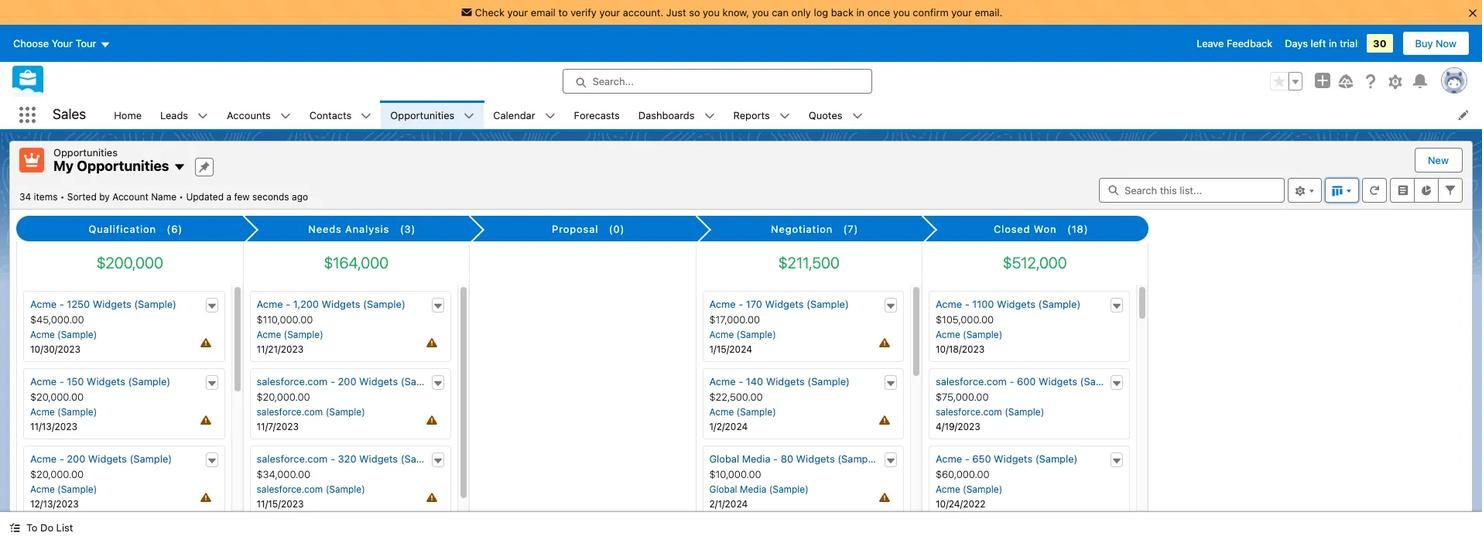 Task type: locate. For each thing, give the bounding box(es) containing it.
acme up '$45,000.00'
[[30, 298, 57, 310]]

1 horizontal spatial 200
[[338, 375, 357, 388]]

text default image for accounts link at left top
[[280, 111, 291, 121]]

None search field
[[1099, 178, 1285, 202]]

1/15/2024
[[709, 344, 752, 355]]

salesforce.com (sample) link down $34,000.00
[[257, 484, 365, 495]]

$200,000
[[96, 254, 163, 272]]

widgets for salesforce.com - 600 widgets (sample)
[[1039, 375, 1078, 388]]

2 global from the top
[[709, 484, 737, 495]]

salesforce.com (sample) link down $75,000.00
[[936, 406, 1044, 418]]

$110,000.00 acme (sample) 11/21/2023
[[257, 314, 323, 355]]

sales
[[53, 106, 86, 122]]

media up "$10,000.00"
[[742, 453, 771, 465]]

calendar list item
[[484, 101, 565, 129]]

widgets for acme - 140 widgets (sample)
[[766, 375, 805, 388]]

text default image
[[197, 111, 208, 121], [464, 111, 475, 121], [704, 111, 715, 121], [779, 111, 790, 121], [852, 111, 863, 121], [206, 301, 217, 312], [886, 301, 896, 312], [1111, 301, 1122, 312], [206, 378, 217, 389], [433, 378, 444, 389], [886, 378, 896, 389], [1111, 378, 1122, 389], [206, 456, 217, 467], [433, 456, 444, 467], [886, 456, 896, 467], [9, 523, 20, 534]]

confirm
[[913, 6, 949, 19]]

widgets right 1250
[[93, 298, 131, 310]]

list
[[105, 101, 1482, 129]]

name
[[151, 191, 176, 202]]

your
[[52, 37, 73, 50]]

reports list item
[[724, 101, 799, 129]]

(sample) inside $105,000.00 acme (sample) 10/18/2023
[[963, 329, 1003, 341]]

$20,000.00 down 150
[[30, 391, 84, 403]]

acme up the "1/2/2024"
[[709, 406, 734, 418]]

leave
[[1197, 37, 1224, 50]]

text default image inside quotes list item
[[852, 111, 863, 121]]

text default image for opportunities link
[[464, 111, 475, 121]]

acme (sample) link down $60,000.00
[[936, 484, 1003, 495]]

home link
[[105, 101, 151, 129]]

- left the "600"
[[1010, 375, 1014, 388]]

- for acme - 150 widgets (sample)
[[59, 375, 64, 388]]

$20,000.00 acme (sample) 12/13/2023
[[30, 468, 97, 510]]

accounts
[[227, 109, 271, 121]]

30
[[1373, 37, 1387, 50]]

acme inside $20,000.00 acme (sample) 12/13/2023
[[30, 484, 55, 495]]

1 your from the left
[[507, 6, 528, 19]]

1 you from the left
[[703, 6, 720, 19]]

(sample) inside $10,000.00 global media (sample) 2/1/2024
[[769, 484, 809, 495]]

0 vertical spatial 200
[[338, 375, 357, 388]]

3 your from the left
[[952, 6, 972, 19]]

to
[[26, 522, 38, 534]]

text default image for salesforce.com - 320 widgets (sample) link
[[433, 456, 444, 467]]

0 vertical spatial global
[[709, 453, 739, 465]]

1 horizontal spatial you
[[752, 6, 769, 19]]

salesforce.com (sample) link for $164,000
[[257, 406, 365, 418]]

2 horizontal spatial you
[[893, 6, 910, 19]]

text default image for leads link
[[197, 111, 208, 121]]

contacts
[[309, 109, 352, 121]]

global up 2/1/2024
[[709, 484, 737, 495]]

your
[[507, 6, 528, 19], [599, 6, 620, 19], [952, 6, 972, 19]]

opportunities list item
[[381, 101, 484, 129]]

widgets right "80"
[[796, 453, 835, 465]]

200
[[338, 375, 357, 388], [67, 453, 85, 465]]

left
[[1311, 37, 1326, 50]]

new
[[1428, 154, 1449, 166]]

- for salesforce.com - 320 widgets (sample)
[[330, 453, 335, 465]]

text default image inside contacts list item
[[361, 111, 372, 121]]

few
[[234, 191, 250, 202]]

text default image inside the dashboards list item
[[704, 111, 715, 121]]

salesforce.com up $34,000.00
[[257, 453, 328, 465]]

acme (sample) link for 150
[[30, 406, 97, 418]]

$20,000.00 up 12/13/2023 at the bottom left of the page
[[30, 468, 84, 481]]

salesforce.com down $34,000.00
[[257, 484, 323, 495]]

media down "$10,000.00"
[[740, 484, 767, 495]]

acme (sample) link up 11/13/2023 on the bottom left
[[30, 406, 97, 418]]

- for acme - 1100 widgets (sample)
[[965, 298, 970, 310]]

- left 320
[[330, 453, 335, 465]]

(7)
[[843, 223, 859, 235]]

acme up the 10/18/2023
[[936, 329, 960, 341]]

acme (sample) link down '$45,000.00'
[[30, 329, 97, 341]]

2 horizontal spatial your
[[952, 6, 972, 19]]

$17,000.00
[[709, 314, 760, 326]]

acme inside $45,000.00 acme (sample) 10/30/2023
[[30, 329, 55, 341]]

acme (sample) link down $22,500.00 at bottom
[[709, 406, 776, 418]]

acme up 10/24/2022
[[936, 484, 960, 495]]

your right verify
[[599, 6, 620, 19]]

- up $20,000.00 salesforce.com (sample) 11/7/2023
[[330, 375, 335, 388]]

calendar
[[493, 109, 535, 121]]

acme up 11/21/2023
[[257, 329, 281, 341]]

opportunities inside list item
[[390, 109, 455, 121]]

media inside $10,000.00 global media (sample) 2/1/2024
[[740, 484, 767, 495]]

you
[[703, 6, 720, 19], [752, 6, 769, 19], [893, 6, 910, 19]]

acme inside $22,500.00 acme (sample) 1/2/2024
[[709, 406, 734, 418]]

sorted
[[67, 191, 97, 202]]

widgets for salesforce.com - 200 widgets (sample)
[[359, 375, 398, 388]]

you right so
[[703, 6, 720, 19]]

your left email.
[[952, 6, 972, 19]]

contacts list item
[[300, 101, 381, 129]]

acme - 170 widgets (sample)
[[709, 298, 849, 310]]

needs
[[308, 223, 342, 235]]

media
[[742, 453, 771, 465], [740, 484, 767, 495]]

320
[[338, 453, 356, 465]]

acme - 200 widgets (sample) link
[[30, 453, 172, 465]]

widgets for acme - 170 widgets (sample)
[[765, 298, 804, 310]]

you left can
[[752, 6, 769, 19]]

acme - 200 widgets (sample)
[[30, 453, 172, 465]]

widgets right the "600"
[[1039, 375, 1078, 388]]

text default image inside leads list item
[[197, 111, 208, 121]]

(3)
[[400, 223, 416, 235]]

tour
[[76, 37, 96, 50]]

text default image for acme - 200 widgets (sample) link
[[206, 456, 217, 467]]

you right once
[[893, 6, 910, 19]]

- up $20,000.00 acme (sample) 12/13/2023
[[59, 453, 64, 465]]

text default image for acme - 650 widgets (sample) link
[[1111, 456, 1122, 467]]

0 vertical spatial media
[[742, 453, 771, 465]]

widgets right 1,200
[[322, 298, 360, 310]]

200 up $20,000.00 salesforce.com (sample) 11/7/2023
[[338, 375, 357, 388]]

acme (sample) link for 1100
[[936, 329, 1003, 341]]

text default image for reports link
[[779, 111, 790, 121]]

salesforce.com (sample) link for $512,000
[[936, 406, 1044, 418]]

opportunities
[[390, 109, 455, 121], [53, 146, 118, 159], [77, 158, 169, 174]]

3 you from the left
[[893, 6, 910, 19]]

- up $110,000.00
[[286, 298, 290, 310]]

• right "items"
[[60, 191, 65, 202]]

(6)
[[167, 223, 183, 235]]

global media (sample) link
[[709, 484, 809, 495]]

$45,000.00
[[30, 314, 84, 326]]

1 vertical spatial media
[[740, 484, 767, 495]]

acme (sample) link down $105,000.00
[[936, 329, 1003, 341]]

0 horizontal spatial you
[[703, 6, 720, 19]]

buy now
[[1415, 37, 1457, 50]]

$20,000.00 for $200,000
[[30, 391, 84, 403]]

text default image for calendar link
[[545, 111, 555, 121]]

$34,000.00 salesforce.com (sample) 11/15/2023
[[257, 468, 365, 510]]

won
[[1034, 223, 1057, 235]]

acme (sample) link for 650
[[936, 484, 1003, 495]]

1 horizontal spatial your
[[599, 6, 620, 19]]

0 horizontal spatial •
[[60, 191, 65, 202]]

salesforce.com down $75,000.00
[[936, 406, 1002, 418]]

widgets for acme - 1100 widgets (sample)
[[997, 298, 1036, 310]]

$164,000
[[324, 254, 389, 272]]

choose your tour
[[13, 37, 96, 50]]

$20,000.00 for $164,000
[[257, 391, 310, 403]]

1 horizontal spatial •
[[179, 191, 183, 202]]

widgets
[[93, 298, 131, 310], [322, 298, 360, 310], [765, 298, 804, 310], [997, 298, 1036, 310], [87, 375, 125, 388], [359, 375, 398, 388], [766, 375, 805, 388], [1039, 375, 1078, 388], [88, 453, 127, 465], [359, 453, 398, 465], [796, 453, 835, 465], [994, 453, 1033, 465]]

trial
[[1340, 37, 1358, 50]]

widgets right 140
[[766, 375, 805, 388]]

widgets right 650
[[994, 453, 1033, 465]]

$105,000.00
[[936, 314, 994, 326]]

widgets for salesforce.com - 320 widgets (sample)
[[359, 453, 398, 465]]

global up "$10,000.00"
[[709, 453, 739, 465]]

10/30/2023
[[30, 344, 81, 355]]

1 vertical spatial global
[[709, 484, 737, 495]]

- left 150
[[59, 375, 64, 388]]

acme (sample) link down $17,000.00
[[709, 329, 776, 341]]

days left in trial
[[1285, 37, 1358, 50]]

acme (sample) link for 1,200
[[257, 329, 323, 341]]

text default image inside the accounts list item
[[280, 111, 291, 121]]

acme up 1/15/2024
[[709, 329, 734, 341]]

text default image
[[280, 111, 291, 121], [361, 111, 372, 121], [545, 111, 555, 121], [174, 161, 186, 174], [433, 301, 444, 312], [1111, 456, 1122, 467]]

qualification
[[89, 223, 156, 235]]

text default image inside reports list item
[[779, 111, 790, 121]]

Search My Opportunities list view. search field
[[1099, 178, 1285, 202]]

11/15/2023
[[257, 499, 304, 510]]

email
[[531, 6, 556, 19]]

acme up $105,000.00
[[936, 298, 962, 310]]

•
[[60, 191, 65, 202], [179, 191, 183, 202]]

widgets right 320
[[359, 453, 398, 465]]

0 horizontal spatial your
[[507, 6, 528, 19]]

salesforce.com down 11/21/2023
[[257, 375, 328, 388]]

$17,000.00 acme (sample) 1/15/2024
[[709, 314, 776, 355]]

forecasts
[[574, 109, 620, 121]]

(sample) inside $20,000.00 salesforce.com (sample) 11/7/2023
[[326, 406, 365, 418]]

- for acme - 1250 widgets (sample)
[[59, 298, 64, 310]]

1 vertical spatial 200
[[67, 453, 85, 465]]

accounts link
[[218, 101, 280, 129]]

$75,000.00 salesforce.com (sample) 4/19/2023
[[936, 391, 1044, 433]]

text default image for "salesforce.com - 200 widgets (sample)" link
[[433, 378, 444, 389]]

salesforce.com up 11/7/2023
[[257, 406, 323, 418]]

text default image inside opportunities list item
[[464, 111, 475, 121]]

acme - 650 widgets (sample) link
[[936, 453, 1078, 465]]

acme (sample) link up 12/13/2023 at the bottom left of the page
[[30, 484, 97, 495]]

$20,000.00 up 11/7/2023
[[257, 391, 310, 403]]

acme
[[30, 298, 57, 310], [257, 298, 283, 310], [709, 298, 736, 310], [936, 298, 962, 310], [30, 329, 55, 341], [257, 329, 281, 341], [709, 329, 734, 341], [936, 329, 960, 341], [30, 375, 57, 388], [709, 375, 736, 388], [30, 406, 55, 418], [709, 406, 734, 418], [30, 453, 57, 465], [936, 453, 962, 465], [30, 484, 55, 495], [936, 484, 960, 495]]

global
[[709, 453, 739, 465], [709, 484, 737, 495]]

buy
[[1415, 37, 1433, 50]]

- up '$45,000.00'
[[59, 298, 64, 310]]

$20,000.00 inside $20,000.00 acme (sample) 11/13/2023
[[30, 391, 84, 403]]

salesforce.com (sample) link up 11/7/2023
[[257, 406, 365, 418]]

0 horizontal spatial in
[[856, 6, 865, 19]]

ago
[[292, 191, 308, 202]]

negotiation
[[771, 223, 833, 235]]

text default image for contacts link
[[361, 111, 372, 121]]

acme up 11/13/2023 on the bottom left
[[30, 406, 55, 418]]

acme up 12/13/2023 at the bottom left of the page
[[30, 484, 55, 495]]

your left email
[[507, 6, 528, 19]]

- for acme - 200 widgets (sample)
[[59, 453, 64, 465]]

(sample) inside $34,000.00 salesforce.com (sample) 11/15/2023
[[326, 484, 365, 495]]

- for acme - 140 widgets (sample)
[[739, 375, 743, 388]]

in right back
[[856, 6, 865, 19]]

34
[[19, 191, 31, 202]]

salesforce.com up $75,000.00
[[936, 375, 1007, 388]]

text default image for acme - 140 widgets (sample) link
[[886, 378, 896, 389]]

1 horizontal spatial in
[[1329, 37, 1337, 50]]

now
[[1436, 37, 1457, 50]]

text default image inside calendar 'list item'
[[545, 111, 555, 121]]

$105,000.00 acme (sample) 10/18/2023
[[936, 314, 1003, 355]]

200 up $20,000.00 acme (sample) 12/13/2023
[[67, 453, 85, 465]]

my opportunities status
[[19, 191, 186, 202]]

widgets up $20,000.00 salesforce.com (sample) 11/7/2023
[[359, 375, 398, 388]]

0 vertical spatial in
[[856, 6, 865, 19]]

acme (sample) link down $110,000.00
[[257, 329, 323, 341]]

2 you from the left
[[752, 6, 769, 19]]

in
[[856, 6, 865, 19], [1329, 37, 1337, 50]]

2 your from the left
[[599, 6, 620, 19]]

acme (sample) link for 200
[[30, 484, 97, 495]]

buy now button
[[1402, 31, 1470, 56]]

acme left 150
[[30, 375, 57, 388]]

2 • from the left
[[179, 191, 183, 202]]

$20,000.00 inside $20,000.00 salesforce.com (sample) 11/7/2023
[[257, 391, 310, 403]]

0 horizontal spatial 200
[[67, 453, 85, 465]]

text default image for quotes link
[[852, 111, 863, 121]]

by
[[99, 191, 110, 202]]

10/18/2023
[[936, 344, 985, 355]]

1 vertical spatial in
[[1329, 37, 1337, 50]]

- left 170
[[739, 298, 743, 310]]

- up $105,000.00
[[965, 298, 970, 310]]

widgets right 1100
[[997, 298, 1036, 310]]

widgets up $20,000.00 acme (sample) 12/13/2023
[[88, 453, 127, 465]]

list
[[56, 522, 73, 534]]

widgets right 150
[[87, 375, 125, 388]]

• right name
[[179, 191, 183, 202]]

- left 140
[[739, 375, 743, 388]]

once
[[868, 6, 890, 19]]

acme up 10/30/2023
[[30, 329, 55, 341]]

do
[[40, 522, 53, 534]]

- left 650
[[965, 453, 970, 465]]

choose
[[13, 37, 49, 50]]

quotes link
[[799, 101, 852, 129]]

global media - 80 widgets (sample)
[[709, 453, 880, 465]]

feedback
[[1227, 37, 1273, 50]]

acme - 140 widgets (sample) link
[[709, 375, 850, 388]]

text default image for acme - 1,200 widgets (sample) 'link'
[[433, 301, 444, 312]]

widgets right 170
[[765, 298, 804, 310]]

days
[[1285, 37, 1308, 50]]

in right left
[[1329, 37, 1337, 50]]

group
[[1270, 72, 1303, 91]]



Task type: describe. For each thing, give the bounding box(es) containing it.
my
[[53, 158, 74, 174]]

$22,500.00 acme (sample) 1/2/2024
[[709, 391, 776, 433]]

widgets for acme - 650 widgets (sample)
[[994, 453, 1033, 465]]

- for acme - 1,200 widgets (sample)
[[286, 298, 290, 310]]

text default image for the dashboards link
[[704, 111, 715, 121]]

(0)
[[609, 223, 625, 235]]

150
[[67, 375, 84, 388]]

text default image for the acme - 1100 widgets (sample) link
[[1111, 301, 1122, 312]]

34 items • sorted by account name • updated a few seconds ago
[[19, 191, 308, 202]]

- for acme - 650 widgets (sample)
[[965, 453, 970, 465]]

acme down 11/13/2023 on the bottom left
[[30, 453, 57, 465]]

salesforce.com - 200 widgets (sample)
[[257, 375, 443, 388]]

200 for acme
[[67, 453, 85, 465]]

acme - 150 widgets (sample) link
[[30, 375, 170, 388]]

widgets for acme - 150 widgets (sample)
[[87, 375, 125, 388]]

acme - 1250 widgets (sample) link
[[30, 298, 176, 310]]

acme - 1100 widgets (sample)
[[936, 298, 1081, 310]]

search... button
[[562, 69, 872, 94]]

text default image for acme - 170 widgets (sample) link
[[886, 301, 896, 312]]

list containing home
[[105, 101, 1482, 129]]

12/13/2023
[[30, 499, 79, 510]]

(sample) inside $17,000.00 acme (sample) 1/15/2024
[[737, 329, 776, 341]]

4/19/2023
[[936, 421, 981, 433]]

quotes
[[809, 109, 843, 121]]

updated
[[186, 191, 224, 202]]

check
[[475, 6, 505, 19]]

$22,500.00
[[709, 391, 763, 403]]

contacts link
[[300, 101, 361, 129]]

forecasts link
[[565, 101, 629, 129]]

$20,000.00 acme (sample) 11/13/2023
[[30, 391, 97, 433]]

- for salesforce.com - 200 widgets (sample)
[[330, 375, 335, 388]]

acme up $22,500.00 at bottom
[[709, 375, 736, 388]]

text default image for salesforce.com - 600 widgets (sample) link
[[1111, 378, 1122, 389]]

acme inside $105,000.00 acme (sample) 10/18/2023
[[936, 329, 960, 341]]

dashboards list item
[[629, 101, 724, 129]]

log
[[814, 6, 828, 19]]

$45,000.00 acme (sample) 10/30/2023
[[30, 314, 97, 355]]

to
[[558, 6, 568, 19]]

acme - 170 widgets (sample) link
[[709, 298, 849, 310]]

text default image inside to do list button
[[9, 523, 20, 534]]

text default image for acme - 150 widgets (sample) link
[[206, 378, 217, 389]]

salesforce.com - 600 widgets (sample)
[[936, 375, 1123, 388]]

(sample) inside $75,000.00 salesforce.com (sample) 4/19/2023
[[1005, 406, 1044, 418]]

(sample) inside $20,000.00 acme (sample) 12/13/2023
[[57, 484, 97, 495]]

acme up $17,000.00
[[709, 298, 736, 310]]

acme - 650 widgets (sample)
[[936, 453, 1078, 465]]

salesforce.com - 320 widgets (sample) link
[[257, 453, 443, 465]]

accounts list item
[[218, 101, 300, 129]]

- left "80"
[[773, 453, 778, 465]]

$60,000.00
[[936, 468, 990, 481]]

- for salesforce.com - 600 widgets (sample)
[[1010, 375, 1014, 388]]

650
[[972, 453, 991, 465]]

leads list item
[[151, 101, 218, 129]]

$75,000.00
[[936, 391, 989, 403]]

acme (sample) link for 140
[[709, 406, 776, 418]]

reports
[[733, 109, 770, 121]]

(18)
[[1067, 223, 1089, 235]]

account.
[[623, 6, 664, 19]]

leave feedback
[[1197, 37, 1273, 50]]

1 • from the left
[[60, 191, 65, 202]]

(sample) inside $110,000.00 acme (sample) 11/21/2023
[[284, 329, 323, 341]]

acme up $110,000.00
[[257, 298, 283, 310]]

none search field inside the 'my opportunities|opportunities|list view' element
[[1099, 178, 1285, 202]]

(sample) inside $20,000.00 acme (sample) 11/13/2023
[[57, 406, 97, 418]]

search...
[[593, 75, 634, 87]]

opportunities link
[[381, 101, 464, 129]]

my opportunities
[[53, 158, 169, 174]]

just
[[666, 6, 686, 19]]

global inside $10,000.00 global media (sample) 2/1/2024
[[709, 484, 737, 495]]

1 global from the top
[[709, 453, 739, 465]]

back
[[831, 6, 854, 19]]

- for acme - 170 widgets (sample)
[[739, 298, 743, 310]]

$110,000.00
[[257, 314, 313, 326]]

$512,000
[[1003, 254, 1067, 272]]

acme inside $110,000.00 acme (sample) 11/21/2023
[[257, 329, 281, 341]]

170
[[746, 298, 762, 310]]

widgets for acme - 1,200 widgets (sample)
[[322, 298, 360, 310]]

140
[[746, 375, 763, 388]]

so
[[689, 6, 700, 19]]

acme up $60,000.00
[[936, 453, 962, 465]]

quotes list item
[[799, 101, 872, 129]]

acme inside $17,000.00 acme (sample) 1/15/2024
[[709, 329, 734, 341]]

10/24/2022
[[936, 499, 986, 510]]

(sample) inside $45,000.00 acme (sample) 10/30/2023
[[57, 329, 97, 341]]

80
[[781, 453, 793, 465]]

salesforce.com inside $34,000.00 salesforce.com (sample) 11/15/2023
[[257, 484, 323, 495]]

email.
[[975, 6, 1003, 19]]

text default image for acme - 1250 widgets (sample) link
[[206, 301, 217, 312]]

dashboards
[[638, 109, 695, 121]]

$10,000.00
[[709, 468, 761, 481]]

acme - 150 widgets (sample)
[[30, 375, 170, 388]]

to do list
[[26, 522, 73, 534]]

salesforce.com inside $20,000.00 salesforce.com (sample) 11/7/2023
[[257, 406, 323, 418]]

acme inside $60,000.00 acme (sample) 10/24/2022
[[936, 484, 960, 495]]

analysis
[[345, 223, 390, 235]]

200 for salesforce.com
[[338, 375, 357, 388]]

closed won
[[994, 223, 1057, 235]]

11/13/2023
[[30, 421, 77, 433]]

items
[[34, 191, 58, 202]]

1250
[[67, 298, 90, 310]]

account
[[112, 191, 148, 202]]

$20,000.00 salesforce.com (sample) 11/7/2023
[[257, 391, 365, 433]]

acme inside $20,000.00 acme (sample) 11/13/2023
[[30, 406, 55, 418]]

acme (sample) link for 170
[[709, 329, 776, 341]]

text default image for 'global media - 80 widgets (sample)' 'link'
[[886, 456, 896, 467]]

salesforce.com - 320 widgets (sample)
[[257, 453, 443, 465]]

acme - 1,200 widgets (sample) link
[[257, 298, 406, 310]]

to do list button
[[0, 512, 82, 543]]

(sample) inside $60,000.00 acme (sample) 10/24/2022
[[963, 484, 1003, 495]]

leave feedback link
[[1197, 37, 1273, 50]]

widgets for acme - 1250 widgets (sample)
[[93, 298, 131, 310]]

$20,000.00 inside $20,000.00 acme (sample) 12/13/2023
[[30, 468, 84, 481]]

11/7/2023
[[257, 421, 299, 433]]

salesforce.com inside $75,000.00 salesforce.com (sample) 4/19/2023
[[936, 406, 1002, 418]]

know,
[[723, 6, 749, 19]]

a
[[226, 191, 232, 202]]

1/2/2024
[[709, 421, 748, 433]]

(sample) inside $22,500.00 acme (sample) 1/2/2024
[[737, 406, 776, 418]]

calendar link
[[484, 101, 545, 129]]

widgets for acme - 200 widgets (sample)
[[88, 453, 127, 465]]

my opportunities|opportunities|list view element
[[9, 141, 1473, 543]]

check your email to verify your account. just so you know, you can only log back in once you confirm your email.
[[475, 6, 1003, 19]]

salesforce.com - 200 widgets (sample) link
[[257, 375, 443, 388]]

acme (sample) link for 1250
[[30, 329, 97, 341]]

11/21/2023
[[257, 344, 304, 355]]

acme - 140 widgets (sample)
[[709, 375, 850, 388]]

only
[[792, 6, 811, 19]]

2/1/2024
[[709, 499, 748, 510]]



Task type: vqa. For each thing, say whether or not it's contained in the screenshot.
the middle Me
no



